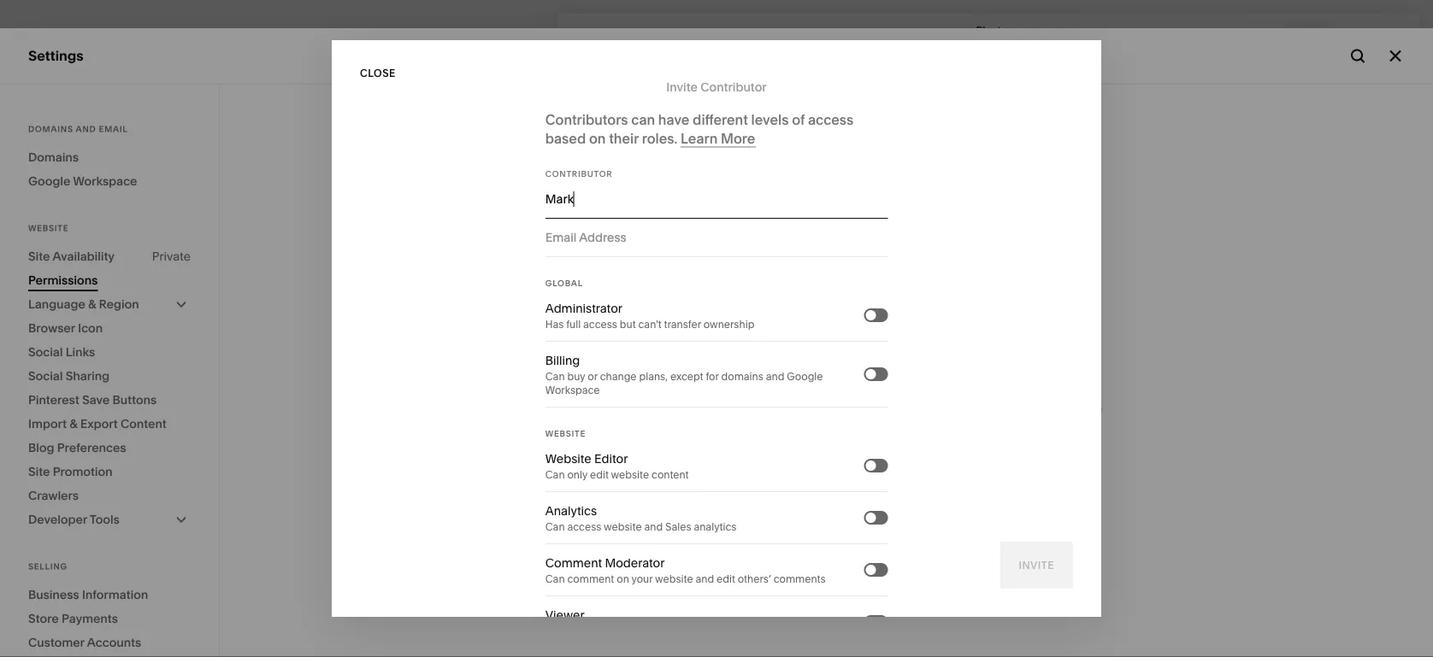 Task type: vqa. For each thing, say whether or not it's contained in the screenshot.
Facebook
no



Task type: locate. For each thing, give the bounding box(es) containing it.
john inside john smith johnsmith43233@gmail.com
[[68, 553, 92, 565]]

1 horizontal spatial edit
[[717, 573, 735, 586]]

settings link
[[28, 466, 190, 486]]

1 horizontal spatial categories
[[368, 31, 422, 44]]

0 vertical spatial smith
[[610, 314, 643, 329]]

None checkbox
[[866, 310, 876, 321], [866, 513, 876, 523], [866, 310, 876, 321], [866, 513, 876, 523]]

google down domains and email
[[28, 174, 70, 189]]

contributors inside contributors can have different levels of access based on their roles.
[[545, 111, 628, 128]]

0 horizontal spatial assets
[[699, 402, 735, 417]]

your down moderator
[[632, 573, 653, 586]]

can down comment
[[545, 573, 565, 586]]

2 can from the top
[[545, 469, 565, 482]]

global
[[545, 278, 583, 288]]

Search items… text field
[[275, 115, 525, 152]]

contributor inside button
[[599, 226, 678, 239]]

can inside website editor can only edit website content
[[545, 469, 565, 482]]

0 vertical spatial edit
[[590, 469, 609, 482]]

edit
[[590, 469, 609, 482], [717, 573, 735, 586]]

edit button
[[565, 23, 625, 52]]

to right relevant
[[892, 168, 905, 184]]

1 vertical spatial john
[[68, 553, 92, 565]]

owner
[[551, 283, 586, 293]]

their
[[609, 130, 639, 147], [908, 168, 938, 184]]

workspace inside google workspace link
[[73, 174, 137, 189]]

permissions down site availability
[[28, 273, 98, 288]]

access up areas
[[808, 111, 854, 128]]

0 vertical spatial selling
[[28, 136, 72, 153]]

1 vertical spatial on
[[617, 573, 629, 586]]

1 horizontal spatial purchase
[[799, 432, 845, 445]]

0 horizontal spatial smith
[[94, 553, 123, 565]]

invite contributor down "others"
[[561, 226, 678, 239]]

content
[[652, 469, 689, 482]]

edit inside comment moderator can comment on your website and edit others' comments
[[717, 573, 735, 586]]

google right domains
[[787, 371, 823, 383]]

edit inside website editor can only edit website content
[[590, 469, 609, 482]]

only
[[567, 469, 588, 482]]

1 horizontal spatial analytics
[[545, 504, 597, 519]]

managers
[[679, 432, 728, 445]]

import & export content link
[[28, 412, 191, 436]]

0 horizontal spatial analytics
[[28, 228, 88, 244]]

1 vertical spatial your
[[632, 573, 653, 586]]

blog
[[28, 441, 54, 455]]

website editors and store managers will be able to purchase licensed assets
[[551, 432, 922, 445]]

categories right /
[[368, 31, 422, 44]]

0 vertical spatial john
[[580, 314, 608, 329]]

website up moderator
[[604, 521, 642, 534]]

purchase
[[643, 402, 696, 417], [799, 432, 845, 445]]

your
[[326, 236, 351, 251], [632, 573, 653, 586], [822, 627, 847, 641]]

1 vertical spatial of
[[809, 627, 820, 641]]

google workspace
[[28, 174, 137, 189]]

on inside contributors can have different levels of access based on their roles.
[[589, 130, 606, 147]]

Email Address field
[[545, 228, 888, 247]]

website down moderator
[[655, 573, 693, 586]]

information
[[82, 588, 148, 603]]

website inside website editor can only edit website content
[[611, 469, 649, 482]]

your down you've on the top left of page
[[326, 236, 351, 251]]

the
[[735, 627, 753, 641]]

and left sales
[[645, 521, 663, 534]]

2 domains from the top
[[28, 150, 79, 165]]

settings
[[28, 47, 84, 64], [28, 467, 82, 483]]

1 vertical spatial selling
[[28, 562, 68, 572]]

0 vertical spatial domains
[[28, 124, 73, 134]]

crawlers link
[[28, 484, 191, 508]]

categories / categories
[[300, 31, 422, 44]]

their down can on the left top
[[609, 130, 639, 147]]

1 horizontal spatial smith
[[610, 314, 643, 329]]

help link
[[28, 496, 59, 515]]

domains
[[28, 124, 73, 134], [28, 150, 79, 165]]

1 domains from the top
[[28, 124, 73, 134]]

private
[[152, 249, 191, 264]]

site.
[[850, 627, 873, 641]]

3 can from the top
[[545, 521, 565, 534]]

edit left others'
[[717, 573, 735, 586]]

2 site from the top
[[28, 465, 50, 479]]

access inside administrator has full access but can't transfer ownership
[[583, 319, 618, 331]]

1 vertical spatial edit
[[717, 573, 735, 586]]

all
[[247, 82, 271, 105]]

website down editor
[[611, 469, 649, 482]]

social down the 'browser'
[[28, 345, 63, 360]]

site left availability
[[28, 249, 50, 264]]

1 horizontal spatial workspace
[[545, 384, 600, 397]]

store down business
[[28, 612, 59, 627]]

1 horizontal spatial permissions
[[551, 126, 663, 149]]

0 vertical spatial assets
[[699, 402, 735, 417]]

1 vertical spatial contributors
[[551, 377, 625, 387]]

access up comment
[[567, 521, 602, 534]]

edit down editor
[[590, 469, 609, 482]]

contributors up non-
[[551, 377, 625, 387]]

0 vertical spatial contributors
[[545, 111, 628, 128]]

4 can from the top
[[545, 573, 565, 586]]

billing
[[545, 354, 580, 368]]

on inside comment moderator can comment on your website and edit others' comments
[[617, 573, 629, 586]]

links
[[66, 345, 95, 360]]

selling down domains and email
[[28, 136, 72, 153]]

on down moderator
[[617, 573, 629, 586]]

0 horizontal spatial their
[[609, 130, 639, 147]]

analytics for analytics
[[28, 228, 88, 244]]

invite contributor button
[[551, 214, 687, 251]]

1 vertical spatial purchase
[[799, 432, 845, 445]]

get
[[713, 627, 732, 641]]

0 vertical spatial on
[[589, 130, 606, 147]]

levels
[[751, 111, 789, 128]]

1 vertical spatial google
[[787, 371, 823, 383]]

tab list
[[1250, 24, 1328, 51]]

contributors up based
[[545, 111, 628, 128]]

1 vertical spatial permissions
[[28, 273, 98, 288]]

google inside billing can buy or change plans, except for domains and google workspace
[[787, 371, 823, 383]]

and left give
[[636, 168, 660, 184]]

days.
[[587, 627, 617, 641]]

1 vertical spatial website
[[604, 521, 642, 534]]

0 horizontal spatial store
[[28, 612, 59, 627]]

social up the pinterest
[[28, 369, 63, 384]]

and left others'
[[696, 573, 714, 586]]

0 vertical spatial workspace
[[73, 174, 137, 189]]

john up business information on the bottom of page
[[68, 553, 92, 565]]

store.
[[354, 236, 385, 251]]

assets right licensed
[[891, 432, 922, 445]]

site down blog
[[28, 465, 50, 479]]

contributor down "others"
[[599, 226, 678, 239]]

1 vertical spatial analytics
[[545, 504, 597, 519]]

0 vertical spatial site
[[28, 249, 50, 264]]

1 horizontal spatial google
[[787, 371, 823, 383]]

of right out
[[809, 627, 820, 641]]

2 vertical spatial website
[[655, 573, 693, 586]]

analytics down basic
[[545, 504, 597, 519]]

1 vertical spatial workspace
[[545, 384, 600, 397]]

2 horizontal spatial your
[[822, 627, 847, 641]]

1 settings from the top
[[28, 47, 84, 64]]

can up comment
[[545, 521, 565, 534]]

plant product
[[969, 24, 1008, 50]]

customer accounts link
[[28, 631, 191, 655]]

0 vertical spatial purchase
[[643, 402, 696, 417]]

0 horizontal spatial google
[[28, 174, 70, 189]]

access down administrator at top left
[[583, 319, 618, 331]]

invite contributor up can on the left top
[[545, 82, 707, 105]]

j down basic
[[559, 511, 563, 520]]

viewer
[[545, 609, 585, 623]]

on
[[589, 130, 606, 147], [617, 573, 629, 586]]

site
[[28, 249, 50, 264], [28, 465, 50, 479]]

transfer
[[664, 319, 701, 331]]

learn more link
[[681, 130, 756, 148]]

assets up managers
[[699, 402, 735, 417]]

None checkbox
[[866, 369, 876, 380], [866, 461, 876, 471], [866, 565, 876, 576], [866, 369, 876, 380], [866, 461, 876, 471], [866, 565, 876, 576]]

and right domains
[[766, 371, 785, 383]]

your
[[477, 627, 502, 641]]

and right editors
[[630, 432, 648, 445]]

invite contributor
[[545, 82, 707, 105], [561, 226, 678, 239]]

store down let non-admins purchase assets
[[651, 432, 677, 445]]

of right levels at the right of page
[[792, 111, 805, 128]]

1 vertical spatial settings
[[28, 467, 82, 483]]

your trial ends in 14 days. upgrade now to get the most out of your site.
[[477, 627, 873, 641]]

2 selling from the top
[[28, 562, 68, 572]]

0 vertical spatial their
[[609, 130, 639, 147]]

smith inside john smith johnsmith43233@gmail.com
[[94, 553, 123, 565]]

contributors for contributors can have different levels of access based on their roles.
[[545, 111, 628, 128]]

0 vertical spatial analytics
[[28, 228, 88, 244]]

and inside "analytics can access website and sales analytics"
[[645, 521, 663, 534]]

1 horizontal spatial assets
[[891, 432, 922, 445]]

learn
[[681, 130, 718, 147]]

workspace down buy
[[545, 384, 600, 397]]

analytics up site availability
[[28, 228, 88, 244]]

0 horizontal spatial of
[[792, 111, 805, 128]]

0 horizontal spatial categories
[[300, 31, 354, 44]]

1 horizontal spatial your
[[632, 573, 653, 586]]

store payments
[[28, 612, 118, 627]]

can inside comment moderator can comment on your website and edit others' comments
[[545, 573, 565, 586]]

0 vertical spatial your
[[326, 236, 351, 251]]

close
[[360, 67, 396, 79]]

purchase left licensed
[[799, 432, 845, 445]]

invite
[[667, 80, 698, 94], [545, 82, 596, 105], [551, 168, 587, 184], [561, 226, 596, 239], [1019, 560, 1055, 572]]

1 horizontal spatial their
[[908, 168, 938, 184]]

john left but
[[580, 314, 608, 329]]

asset
[[28, 436, 65, 453]]

1 horizontal spatial on
[[617, 573, 629, 586]]

domains link
[[28, 145, 191, 169]]

2 social from the top
[[28, 369, 63, 384]]

1 vertical spatial domains
[[28, 150, 79, 165]]

0 horizontal spatial on
[[589, 130, 606, 147]]

0 horizontal spatial workspace
[[73, 174, 137, 189]]

1 horizontal spatial john
[[580, 314, 608, 329]]

j down basic authors
[[580, 508, 586, 523]]

categories
[[300, 31, 354, 44], [368, 31, 422, 44]]

can left only
[[545, 469, 565, 482]]

able
[[764, 432, 785, 445]]

blog preferences
[[28, 441, 126, 455]]

contributor up can on the left top
[[600, 82, 707, 105]]

0 vertical spatial settings
[[28, 47, 84, 64]]

let
[[551, 402, 569, 417]]

workspace
[[73, 174, 137, 189], [545, 384, 600, 397]]

your inside comment moderator can comment on your website and edit others' comments
[[632, 573, 653, 586]]

smith for john smith
[[610, 314, 643, 329]]

0 horizontal spatial edit
[[590, 469, 609, 482]]

settings up crawlers
[[28, 467, 82, 483]]

0 vertical spatial website
[[611, 469, 649, 482]]

to
[[780, 168, 794, 184], [892, 168, 905, 184], [787, 432, 797, 445], [699, 627, 710, 641]]

your left site.
[[822, 627, 847, 641]]

purchase down plans,
[[643, 402, 696, 417]]

their left work.
[[908, 168, 938, 184]]

0 horizontal spatial your
[[326, 236, 351, 251]]

be
[[749, 432, 761, 445]]

1 vertical spatial site
[[28, 465, 50, 479]]

john for john smith
[[580, 314, 608, 329]]

workspace inside billing can buy or change plans, except for domains and google workspace
[[545, 384, 600, 397]]

on right based
[[589, 130, 606, 147]]

social
[[28, 345, 63, 360], [28, 369, 63, 384]]

contributor down based
[[545, 168, 613, 179]]

import
[[28, 417, 67, 432]]

0 horizontal spatial john
[[68, 553, 92, 565]]

1 social from the top
[[28, 345, 63, 360]]

john for john smith johnsmith43233@gmail.com
[[68, 553, 92, 565]]

let non-admins purchase assets
[[551, 402, 735, 417]]

plans,
[[639, 371, 668, 383]]

0 horizontal spatial permissions
[[28, 273, 98, 288]]

selling up business
[[28, 562, 68, 572]]

asset library link
[[28, 435, 190, 455]]

to right able
[[787, 432, 797, 445]]

billing can buy or change plans, except for domains and google workspace
[[545, 354, 823, 397]]

moderator
[[605, 556, 665, 571]]

workspace down domains link on the top of the page
[[73, 174, 137, 189]]

permissions link
[[28, 269, 191, 293]]

1 horizontal spatial j
[[580, 508, 586, 523]]

1 selling from the top
[[28, 136, 72, 153]]

1 site from the top
[[28, 249, 50, 264]]

categories left /
[[300, 31, 354, 44]]

settings up domains and email
[[28, 47, 84, 64]]

can down billing
[[545, 371, 565, 383]]

contributors
[[545, 111, 628, 128], [551, 377, 625, 387]]

j
[[580, 508, 586, 523], [559, 511, 563, 520]]

1 horizontal spatial store
[[651, 432, 677, 445]]

0 vertical spatial social
[[28, 345, 63, 360]]

1 can from the top
[[545, 371, 565, 383]]

domains
[[721, 371, 764, 383]]

analytics
[[28, 228, 88, 244], [545, 504, 597, 519]]

or
[[588, 371, 598, 383]]

editor
[[595, 452, 628, 467]]

sales
[[665, 521, 692, 534]]

1 vertical spatial smith
[[94, 553, 123, 565]]

contributor up different
[[701, 80, 767, 94]]

1 vertical spatial invite contributor
[[561, 226, 678, 239]]

analytics inside "analytics can access website and sales analytics"
[[545, 504, 597, 519]]

in
[[560, 627, 570, 641]]

permissions up "others"
[[551, 126, 663, 149]]

social for social links
[[28, 345, 63, 360]]

cactus row group
[[219, 132, 558, 658]]

0 vertical spatial of
[[792, 111, 805, 128]]

more
[[721, 130, 756, 147]]

1 vertical spatial social
[[28, 369, 63, 384]]



Task type: describe. For each thing, give the bounding box(es) containing it.
site for site availability
[[28, 249, 50, 264]]

store payments link
[[28, 607, 191, 631]]

john smith johnsmith43233@gmail.com
[[68, 553, 205, 579]]

will
[[730, 432, 746, 445]]

and inside comment moderator can comment on your website and edit others' comments
[[696, 573, 714, 586]]

areas
[[797, 168, 833, 184]]

google workspace link
[[28, 169, 191, 193]]

setting
[[267, 236, 306, 251]]

scheduling
[[28, 258, 102, 275]]

site for site promotion
[[28, 465, 50, 479]]

now
[[672, 627, 696, 641]]

ownership
[[704, 319, 755, 331]]

to left areas
[[780, 168, 794, 184]]

library
[[68, 436, 114, 453]]

contributors can have different levels of access based on their roles.
[[545, 111, 854, 147]]

website inside website editor can only edit website content
[[545, 452, 592, 467]]

invite contributor inside button
[[561, 226, 678, 239]]

and left email
[[76, 124, 96, 134]]

different
[[693, 111, 748, 128]]

0 vertical spatial permissions
[[551, 126, 663, 149]]

0 vertical spatial google
[[28, 174, 70, 189]]

0 vertical spatial store
[[651, 432, 677, 445]]

them
[[694, 168, 728, 184]]

others'
[[738, 573, 771, 586]]

2 categories from the left
[[368, 31, 422, 44]]

pinterest save buttons
[[28, 393, 157, 408]]

invite button
[[1000, 542, 1073, 589]]

invite inside close invite contributor
[[667, 80, 698, 94]]

access inside "analytics can access website and sales analytics"
[[567, 521, 602, 534]]

most
[[756, 627, 784, 641]]

analytics
[[694, 521, 737, 534]]

pinterest save buttons link
[[28, 388, 191, 412]]

continue store setup now that you've added products, finish setting up your store.
[[267, 192, 486, 251]]

accounts
[[87, 636, 141, 650]]

setup
[[366, 192, 403, 209]]

of inside contributors can have different levels of access based on their roles.
[[792, 111, 805, 128]]

contributor inside close invite contributor
[[701, 80, 767, 94]]

full
[[566, 319, 581, 331]]

administrator
[[545, 301, 623, 316]]

access down the more
[[732, 168, 777, 184]]

editors
[[593, 432, 627, 445]]

content
[[121, 417, 167, 432]]

transfer
[[977, 315, 1033, 328]]

categories link
[[300, 31, 354, 44]]

their inside contributors can have different levels of access based on their roles.
[[609, 130, 639, 147]]

0 horizontal spatial purchase
[[643, 402, 696, 417]]

crawlers
[[28, 489, 79, 503]]

up
[[309, 236, 323, 251]]

social sharing link
[[28, 364, 191, 388]]

learn more
[[681, 130, 756, 147]]

buttons
[[113, 393, 157, 408]]

edit
[[576, 31, 601, 43]]

business information link
[[28, 583, 191, 607]]

selling link
[[28, 136, 190, 156]]

for
[[706, 371, 719, 383]]

1 horizontal spatial of
[[809, 627, 820, 641]]

non-
[[572, 402, 598, 417]]

customer accounts
[[28, 636, 141, 650]]

can inside "analytics can access website and sales analytics"
[[545, 521, 565, 534]]

2 vertical spatial your
[[822, 627, 847, 641]]

ends
[[529, 627, 557, 641]]

and inside billing can buy or change plans, except for domains and google workspace
[[766, 371, 785, 383]]

product
[[969, 38, 1008, 50]]

can inside billing can buy or change plans, except for domains and google workspace
[[545, 371, 565, 383]]

website link
[[28, 105, 190, 125]]

social for social sharing
[[28, 369, 63, 384]]

browser icon
[[28, 321, 103, 336]]

1 categories from the left
[[300, 31, 354, 44]]

email
[[99, 124, 128, 134]]

work.
[[941, 168, 976, 184]]

your inside continue store setup now that you've added products, finish setting up your store.
[[326, 236, 351, 251]]

icon
[[78, 321, 103, 336]]

domains for domains
[[28, 150, 79, 165]]

1 vertical spatial assets
[[891, 432, 922, 445]]

import & export content
[[28, 417, 167, 432]]

others
[[591, 168, 632, 184]]

analytics for analytics can access website and sales analytics
[[545, 504, 597, 519]]

access inside contributors can have different levels of access based on their roles.
[[808, 111, 854, 128]]

to left get
[[699, 627, 710, 641]]

1 vertical spatial store
[[28, 612, 59, 627]]

contributors for contributors
[[551, 377, 625, 387]]

that
[[295, 218, 317, 232]]

continue
[[267, 192, 326, 209]]

smith for john smith johnsmith43233@gmail.com
[[94, 553, 123, 565]]

social sharing
[[28, 369, 110, 384]]

change
[[600, 371, 637, 383]]

domains for domains and email
[[28, 124, 73, 134]]

Name field
[[545, 190, 888, 209]]

analytics link
[[28, 227, 190, 247]]

14
[[573, 627, 584, 641]]

website editor can only edit website content
[[545, 452, 689, 482]]

2 settings from the top
[[28, 467, 82, 483]]

johnsmith43233@gmail.com
[[68, 566, 205, 579]]

payments
[[62, 612, 118, 627]]

comment
[[545, 556, 602, 571]]

social links
[[28, 345, 95, 360]]

out
[[787, 627, 806, 641]]

you've
[[320, 218, 357, 232]]

1 vertical spatial their
[[908, 168, 938, 184]]

invite others and give them access to areas relevant to their work.
[[551, 168, 980, 184]]

0 vertical spatial invite contributor
[[545, 82, 707, 105]]

added
[[360, 218, 397, 232]]

plant
[[976, 24, 1001, 36]]

website inside comment moderator can comment on your website and edit others' comments
[[655, 573, 693, 586]]

based
[[545, 130, 586, 147]]

transfer ownership
[[977, 315, 1102, 328]]

products,
[[400, 218, 454, 232]]

comments
[[774, 573, 826, 586]]

0 horizontal spatial j
[[559, 511, 563, 520]]

promotion
[[53, 465, 113, 479]]

close invite contributor
[[360, 67, 767, 94]]

/
[[359, 31, 363, 44]]

comment
[[567, 573, 614, 586]]

licensed
[[847, 432, 889, 445]]

preferences
[[57, 441, 126, 455]]

can
[[631, 111, 655, 128]]

export
[[80, 417, 118, 432]]

website inside "analytics can access website and sales analytics"
[[604, 521, 642, 534]]

pinterest
[[28, 393, 79, 408]]

comment moderator can comment on your website and edit others' comments
[[545, 556, 826, 586]]

close button
[[360, 58, 396, 89]]



